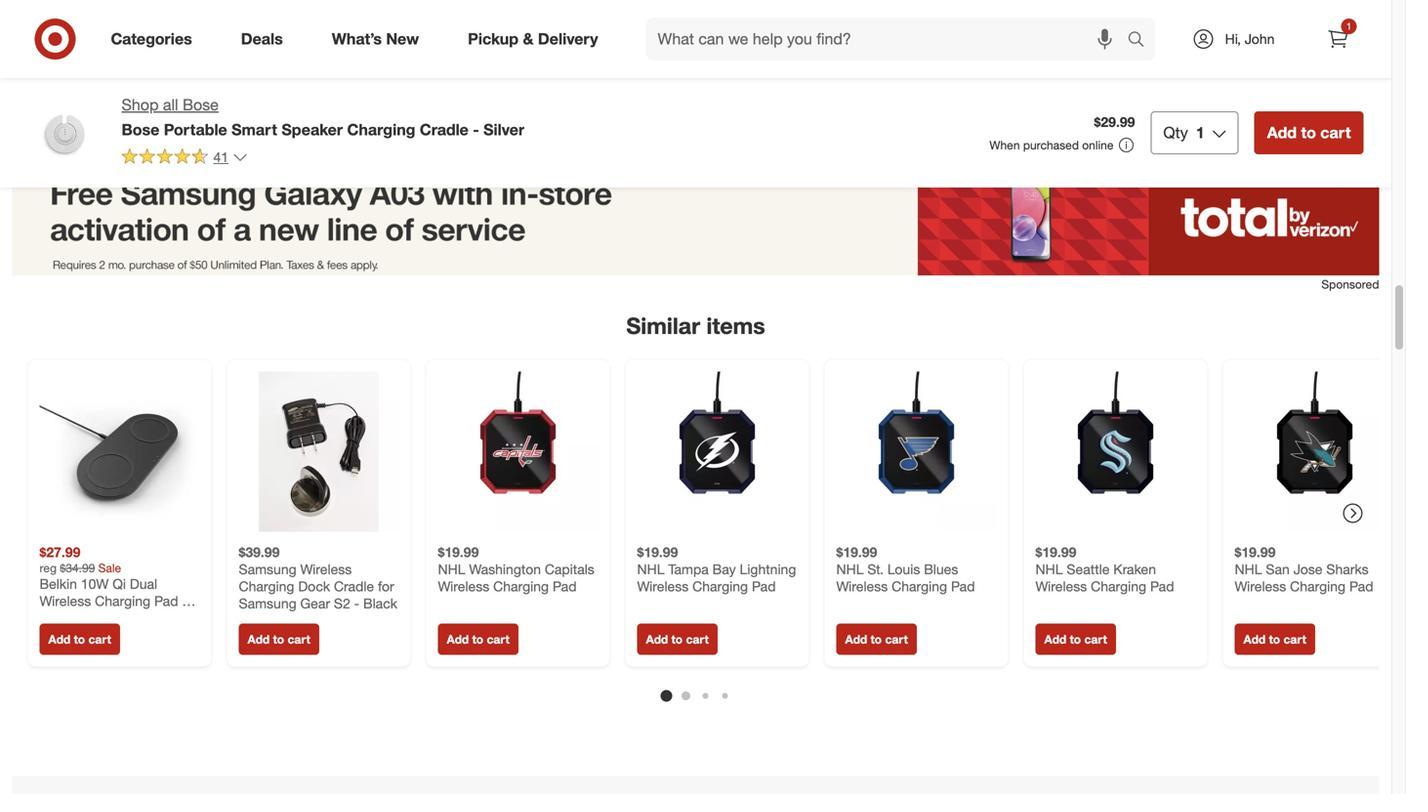 Task type: locate. For each thing, give the bounding box(es) containing it.
0 horizontal spatial black
[[40, 609, 74, 627]]

cradle inside shop all bose bose portable smart speaker charging cradle - silver
[[420, 120, 469, 139]]

add for $19.99 nhl st. louis blues wireless charging pad
[[845, 632, 868, 647]]

pad right bay
[[752, 578, 776, 595]]

nhl washington capitals wireless charging pad image
[[438, 372, 598, 532]]

add down $19.99 nhl san jose sharks wireless charging pad
[[1244, 632, 1266, 647]]

louis
[[888, 561, 920, 578]]

samsung left dock
[[239, 561, 297, 578]]

0 horizontal spatial cradle
[[334, 578, 374, 595]]

0 horizontal spatial 1
[[1196, 123, 1205, 142]]

1 vertical spatial bose
[[122, 120, 160, 139]]

-
[[473, 120, 479, 139], [182, 592, 187, 609], [354, 595, 360, 612]]

- right s2
[[354, 595, 360, 612]]

2 nhl from the left
[[637, 561, 665, 578]]

san
[[1266, 561, 1290, 578]]

add down $39.99 samsung wireless charging dock cradle for samsung gear s2 - black
[[248, 632, 270, 647]]

1 nhl from the left
[[438, 561, 466, 578]]

dock
[[298, 578, 330, 595]]

add to cart for $19.99 nhl san jose sharks wireless charging pad
[[1244, 632, 1307, 647]]

4 nhl from the left
[[1036, 561, 1063, 578]]

similar items region
[[12, 162, 1407, 794]]

tampa
[[669, 561, 709, 578]]

add down belkin
[[48, 632, 71, 647]]

1 horizontal spatial bose
[[183, 95, 219, 114]]

add to cart button for $19.99 nhl seattle kraken wireless charging pad
[[1036, 624, 1116, 655]]

purchased
[[1024, 138, 1079, 152]]

$19.99 nhl san jose sharks wireless charging pad
[[1235, 544, 1374, 595]]

nhl for nhl tampa bay lightning wireless charging pad
[[637, 561, 665, 578]]

nhl
[[438, 561, 466, 578], [637, 561, 665, 578], [837, 561, 864, 578], [1036, 561, 1063, 578], [1235, 561, 1263, 578]]

when purchased online
[[990, 138, 1114, 152]]

wireless inside $27.99 reg $34.99 sale belkin 10w qi dual wireless charging pad - black
[[40, 592, 91, 609]]

nhl inside $19.99 nhl st. louis blues wireless charging pad
[[837, 561, 864, 578]]

$27.99 reg $34.99 sale belkin 10w qi dual wireless charging pad - black
[[40, 544, 187, 627]]

add for $19.99 nhl seattle kraken wireless charging pad
[[1045, 632, 1067, 647]]

cart down seattle
[[1085, 632, 1108, 647]]

sponsored
[[1322, 277, 1380, 292]]

wireless left kraken
[[1036, 578, 1087, 595]]

$19.99 for seattle
[[1036, 544, 1077, 561]]

add down 'john'
[[1268, 123, 1297, 142]]

wireless
[[300, 561, 352, 578], [438, 578, 490, 595], [637, 578, 689, 595], [837, 578, 888, 595], [1036, 578, 1087, 595], [1235, 578, 1287, 595], [40, 592, 91, 609]]

cart
[[1321, 123, 1351, 142], [88, 632, 111, 647], [288, 632, 310, 647], [487, 632, 510, 647], [686, 632, 709, 647], [885, 632, 908, 647], [1085, 632, 1108, 647], [1284, 632, 1307, 647]]

samsung left gear
[[239, 595, 297, 612]]

speaker
[[282, 120, 343, 139]]

pickup & delivery link
[[451, 18, 623, 61]]

pickup
[[468, 29, 519, 48]]

nhl left seattle
[[1036, 561, 1063, 578]]

st.
[[868, 561, 884, 578]]

lightning
[[740, 561, 796, 578]]

$19.99 inside $19.99 nhl tampa bay lightning wireless charging pad
[[637, 544, 678, 561]]

pad right qi
[[154, 592, 178, 609]]

2 samsung from the top
[[239, 595, 297, 612]]

silver
[[484, 120, 525, 139]]

0 vertical spatial samsung
[[239, 561, 297, 578]]

nhl seattle kraken wireless charging pad image
[[1036, 372, 1196, 532]]

cart down 10w
[[88, 632, 111, 647]]

qi
[[113, 575, 126, 592]]

add down $19.99 nhl tampa bay lightning wireless charging pad
[[646, 632, 668, 647]]

1 horizontal spatial cradle
[[420, 120, 469, 139]]

nhl for nhl san jose sharks wireless charging pad
[[1235, 561, 1263, 578]]

cart down gear
[[288, 632, 310, 647]]

qty
[[1164, 123, 1189, 142]]

black inside $27.99 reg $34.99 sale belkin 10w qi dual wireless charging pad - black
[[40, 609, 74, 627]]

pad right louis
[[951, 578, 975, 595]]

cart down tampa at the bottom of the page
[[686, 632, 709, 647]]

nhl left washington
[[438, 561, 466, 578]]

wireless left blues
[[837, 578, 888, 595]]

nhl left st.
[[837, 561, 864, 578]]

wireless up gear
[[300, 561, 352, 578]]

capitals
[[545, 561, 595, 578]]

pad right seattle
[[1151, 578, 1175, 595]]

3 nhl from the left
[[837, 561, 864, 578]]

charging
[[347, 120, 416, 139], [239, 578, 294, 595], [493, 578, 549, 595], [693, 578, 748, 595], [892, 578, 948, 595], [1091, 578, 1147, 595], [1291, 578, 1346, 595], [95, 592, 150, 609]]

cart for $19.99 nhl tampa bay lightning wireless charging pad
[[686, 632, 709, 647]]

5 $19.99 from the left
[[1235, 544, 1276, 561]]

add down $19.99 nhl washington capitals wireless charging pad
[[447, 632, 469, 647]]

cart down louis
[[885, 632, 908, 647]]

items
[[707, 312, 765, 340]]

1 samsung from the top
[[239, 561, 297, 578]]

3 $19.99 from the left
[[837, 544, 878, 561]]

- right dual
[[182, 592, 187, 609]]

to for $19.99 nhl tampa bay lightning wireless charging pad
[[672, 632, 683, 647]]

nhl inside $19.99 nhl san jose sharks wireless charging pad
[[1235, 561, 1263, 578]]

add for $19.99 nhl tampa bay lightning wireless charging pad
[[646, 632, 668, 647]]

pad inside $19.99 nhl seattle kraken wireless charging pad
[[1151, 578, 1175, 595]]

nhl inside $19.99 nhl tampa bay lightning wireless charging pad
[[637, 561, 665, 578]]

to for $19.99 nhl seattle kraken wireless charging pad
[[1070, 632, 1081, 647]]

add to cart button for $19.99 nhl tampa bay lightning wireless charging pad
[[637, 624, 718, 655]]

cart down $19.99 nhl san jose sharks wireless charging pad
[[1284, 632, 1307, 647]]

$19.99 nhl tampa bay lightning wireless charging pad
[[637, 544, 796, 595]]

- inside $27.99 reg $34.99 sale belkin 10w qi dual wireless charging pad - black
[[182, 592, 187, 609]]

pad right washington
[[553, 578, 577, 595]]

samsung
[[239, 561, 297, 578], [239, 595, 297, 612]]

for
[[378, 578, 394, 595]]

deals
[[241, 29, 283, 48]]

shop
[[122, 95, 159, 114]]

black inside $39.99 samsung wireless charging dock cradle for samsung gear s2 - black
[[363, 595, 397, 612]]

41 link
[[122, 147, 248, 170]]

black
[[363, 595, 397, 612], [40, 609, 74, 627]]

1 right 'john'
[[1347, 20, 1352, 32]]

$19.99 inside $19.99 nhl seattle kraken wireless charging pad
[[1036, 544, 1077, 561]]

hi, john
[[1226, 30, 1275, 47]]

cart for $27.99 reg $34.99 sale belkin 10w qi dual wireless charging pad - black
[[88, 632, 111, 647]]

nhl left tampa at the bottom of the page
[[637, 561, 665, 578]]

blues
[[924, 561, 959, 578]]

nhl for nhl washington capitals wireless charging pad
[[438, 561, 466, 578]]

wireless inside $19.99 nhl san jose sharks wireless charging pad
[[1235, 578, 1287, 595]]

add for $39.99 samsung wireless charging dock cradle for samsung gear s2 - black
[[248, 632, 270, 647]]

cart down 1 link
[[1321, 123, 1351, 142]]

wireless inside $19.99 nhl st. louis blues wireless charging pad
[[837, 578, 888, 595]]

to
[[1302, 123, 1317, 142], [74, 632, 85, 647], [273, 632, 284, 647], [472, 632, 484, 647], [672, 632, 683, 647], [871, 632, 882, 647], [1070, 632, 1081, 647], [1269, 632, 1281, 647]]

1 horizontal spatial black
[[363, 595, 397, 612]]

1 $19.99 from the left
[[438, 544, 479, 561]]

add
[[1268, 123, 1297, 142], [48, 632, 71, 647], [248, 632, 270, 647], [447, 632, 469, 647], [646, 632, 668, 647], [845, 632, 868, 647], [1045, 632, 1067, 647], [1244, 632, 1266, 647]]

to for $39.99 samsung wireless charging dock cradle for samsung gear s2 - black
[[273, 632, 284, 647]]

0 horizontal spatial bose
[[122, 120, 160, 139]]

$19.99 inside $19.99 nhl san jose sharks wireless charging pad
[[1235, 544, 1276, 561]]

wireless down '$34.99'
[[40, 592, 91, 609]]

bose
[[183, 95, 219, 114], [122, 120, 160, 139]]

2 horizontal spatial -
[[473, 120, 479, 139]]

cart down washington
[[487, 632, 510, 647]]

wireless inside $19.99 nhl washington capitals wireless charging pad
[[438, 578, 490, 595]]

bay
[[713, 561, 736, 578]]

reg
[[40, 561, 57, 575]]

add to cart for $27.99 reg $34.99 sale belkin 10w qi dual wireless charging pad - black
[[48, 632, 111, 647]]

categories
[[111, 29, 192, 48]]

pad inside $19.99 nhl tampa bay lightning wireless charging pad
[[752, 578, 776, 595]]

add to cart
[[1268, 123, 1351, 142], [48, 632, 111, 647], [248, 632, 310, 647], [447, 632, 510, 647], [646, 632, 709, 647], [845, 632, 908, 647], [1045, 632, 1108, 647], [1244, 632, 1307, 647]]

wireless right for
[[438, 578, 490, 595]]

4 $19.99 from the left
[[1036, 544, 1077, 561]]

nhl inside $19.99 nhl washington capitals wireless charging pad
[[438, 561, 466, 578]]

nhl left san
[[1235, 561, 1263, 578]]

$19.99
[[438, 544, 479, 561], [637, 544, 678, 561], [837, 544, 878, 561], [1036, 544, 1077, 561], [1235, 544, 1276, 561]]

add to cart button for $39.99 samsung wireless charging dock cradle for samsung gear s2 - black
[[239, 624, 319, 655]]

black down belkin
[[40, 609, 74, 627]]

wireless left bay
[[637, 578, 689, 595]]

1 horizontal spatial -
[[354, 595, 360, 612]]

what's new
[[332, 29, 419, 48]]

10w
[[81, 575, 109, 592]]

portable
[[164, 120, 227, 139]]

$39.99
[[239, 544, 280, 561]]

0 vertical spatial cradle
[[420, 120, 469, 139]]

add down $19.99 nhl st. louis blues wireless charging pad
[[845, 632, 868, 647]]

1 right qty
[[1196, 123, 1205, 142]]

sharks
[[1327, 561, 1369, 578]]

0 vertical spatial 1
[[1347, 20, 1352, 32]]

$19.99 inside $19.99 nhl washington capitals wireless charging pad
[[438, 544, 479, 561]]

1 vertical spatial samsung
[[239, 595, 297, 612]]

0 horizontal spatial -
[[182, 592, 187, 609]]

pad right jose
[[1350, 578, 1374, 595]]

search
[[1119, 31, 1166, 50]]

$19.99 inside $19.99 nhl st. louis blues wireless charging pad
[[837, 544, 878, 561]]

bose down 'shop'
[[122, 120, 160, 139]]

pad
[[553, 578, 577, 595], [752, 578, 776, 595], [951, 578, 975, 595], [1151, 578, 1175, 595], [1350, 578, 1374, 595], [154, 592, 178, 609]]

cradle left for
[[334, 578, 374, 595]]

1 link
[[1317, 18, 1360, 61]]

online
[[1083, 138, 1114, 152]]

add down $19.99 nhl seattle kraken wireless charging pad
[[1045, 632, 1067, 647]]

cart for $19.99 nhl washington capitals wireless charging pad
[[487, 632, 510, 647]]

bose up portable at the top left
[[183, 95, 219, 114]]

- left silver
[[473, 120, 479, 139]]

add to cart button
[[1255, 111, 1364, 154], [40, 624, 120, 655], [239, 624, 319, 655], [438, 624, 519, 655], [637, 624, 718, 655], [837, 624, 917, 655], [1036, 624, 1116, 655], [1235, 624, 1316, 655]]

2 $19.99 from the left
[[637, 544, 678, 561]]

- inside $39.99 samsung wireless charging dock cradle for samsung gear s2 - black
[[354, 595, 360, 612]]

to for $27.99 reg $34.99 sale belkin 10w qi dual wireless charging pad - black
[[74, 632, 85, 647]]

nhl inside $19.99 nhl seattle kraken wireless charging pad
[[1036, 561, 1063, 578]]

add to cart for $19.99 nhl seattle kraken wireless charging pad
[[1045, 632, 1108, 647]]

5 nhl from the left
[[1235, 561, 1263, 578]]

cradle
[[420, 120, 469, 139], [334, 578, 374, 595]]

1 vertical spatial cradle
[[334, 578, 374, 595]]

add for $27.99 reg $34.99 sale belkin 10w qi dual wireless charging pad - black
[[48, 632, 71, 647]]

$29.99
[[1095, 113, 1135, 131]]

wireless left jose
[[1235, 578, 1287, 595]]

1
[[1347, 20, 1352, 32], [1196, 123, 1205, 142]]

pad inside $19.99 nhl st. louis blues wireless charging pad
[[951, 578, 975, 595]]

cradle left silver
[[420, 120, 469, 139]]

charging inside shop all bose bose portable smart speaker charging cradle - silver
[[347, 120, 416, 139]]

black right s2
[[363, 595, 397, 612]]



Task type: vqa. For each thing, say whether or not it's contained in the screenshot.
add to cart corresponding to $39.99 Samsung Wireless Charging Dock Cradle for Samsung Gear S2 - Black
yes



Task type: describe. For each thing, give the bounding box(es) containing it.
41
[[213, 148, 229, 165]]

$39.99 samsung wireless charging dock cradle for samsung gear s2 - black
[[239, 544, 397, 612]]

charging inside $19.99 nhl st. louis blues wireless charging pad
[[892, 578, 948, 595]]

pad inside $19.99 nhl washington capitals wireless charging pad
[[553, 578, 577, 595]]

What can we help you find? suggestions appear below search field
[[646, 18, 1133, 61]]

cradle inside $39.99 samsung wireless charging dock cradle for samsung gear s2 - black
[[334, 578, 374, 595]]

wireless inside $19.99 nhl tampa bay lightning wireless charging pad
[[637, 578, 689, 595]]

wireless inside $39.99 samsung wireless charging dock cradle for samsung gear s2 - black
[[300, 561, 352, 578]]

all
[[163, 95, 178, 114]]

smart
[[232, 120, 277, 139]]

pad inside $27.99 reg $34.99 sale belkin 10w qi dual wireless charging pad - black
[[154, 592, 178, 609]]

nhl for nhl seattle kraken wireless charging pad
[[1036, 561, 1063, 578]]

what's
[[332, 29, 382, 48]]

cart for $39.99 samsung wireless charging dock cradle for samsung gear s2 - black
[[288, 632, 310, 647]]

when
[[990, 138, 1020, 152]]

similar
[[627, 312, 700, 340]]

add for $19.99 nhl washington capitals wireless charging pad
[[447, 632, 469, 647]]

add to cart for $19.99 nhl tampa bay lightning wireless charging pad
[[646, 632, 709, 647]]

search button
[[1119, 18, 1166, 64]]

john
[[1245, 30, 1275, 47]]

deals link
[[224, 18, 307, 61]]

charging inside $27.99 reg $34.99 sale belkin 10w qi dual wireless charging pad - black
[[95, 592, 150, 609]]

gear
[[300, 595, 330, 612]]

- inside shop all bose bose portable smart speaker charging cradle - silver
[[473, 120, 479, 139]]

charging inside $19.99 nhl washington capitals wireless charging pad
[[493, 578, 549, 595]]

what's new link
[[315, 18, 444, 61]]

$19.99 nhl seattle kraken wireless charging pad
[[1036, 544, 1175, 595]]

image of bose portable smart speaker charging cradle - silver image
[[28, 94, 106, 172]]

add to cart for $39.99 samsung wireless charging dock cradle for samsung gear s2 - black
[[248, 632, 310, 647]]

add for $19.99 nhl san jose sharks wireless charging pad
[[1244, 632, 1266, 647]]

kraken
[[1114, 561, 1157, 578]]

sale
[[98, 561, 121, 575]]

charging inside $19.99 nhl tampa bay lightning wireless charging pad
[[693, 578, 748, 595]]

washington
[[469, 561, 541, 578]]

add to cart button for $19.99 nhl washington capitals wireless charging pad
[[438, 624, 519, 655]]

belkin 10w qi dual wireless charging pad - black image
[[40, 372, 200, 532]]

shop all bose bose portable smart speaker charging cradle - silver
[[122, 95, 525, 139]]

qty 1
[[1164, 123, 1205, 142]]

new
[[386, 29, 419, 48]]

charging inside $19.99 nhl seattle kraken wireless charging pad
[[1091, 578, 1147, 595]]

$19.99 for washington
[[438, 544, 479, 561]]

add to cart button for $19.99 nhl san jose sharks wireless charging pad
[[1235, 624, 1316, 655]]

add to cart for $19.99 nhl st. louis blues wireless charging pad
[[845, 632, 908, 647]]

nhl st. louis blues wireless charging pad image
[[837, 372, 997, 532]]

hi,
[[1226, 30, 1241, 47]]

nhl tampa bay lightning wireless charging pad image
[[637, 372, 798, 532]]

jose
[[1294, 561, 1323, 578]]

cart for $19.99 nhl seattle kraken wireless charging pad
[[1085, 632, 1108, 647]]

nhl for nhl st. louis blues wireless charging pad
[[837, 561, 864, 578]]

$19.99 for tampa
[[637, 544, 678, 561]]

&
[[523, 29, 534, 48]]

s2
[[334, 595, 350, 612]]

add to cart for $19.99 nhl washington capitals wireless charging pad
[[447, 632, 510, 647]]

$19.99 for san
[[1235, 544, 1276, 561]]

cart for $19.99 nhl st. louis blues wireless charging pad
[[885, 632, 908, 647]]

pad inside $19.99 nhl san jose sharks wireless charging pad
[[1350, 578, 1374, 595]]

nhl san jose sharks wireless charging pad image
[[1235, 372, 1395, 532]]

seattle
[[1067, 561, 1110, 578]]

$19.99 nhl st. louis blues wireless charging pad
[[837, 544, 975, 595]]

to for $19.99 nhl st. louis blues wireless charging pad
[[871, 632, 882, 647]]

to for $19.99 nhl washington capitals wireless charging pad
[[472, 632, 484, 647]]

$19.99 nhl washington capitals wireless charging pad
[[438, 544, 595, 595]]

delivery
[[538, 29, 598, 48]]

belkin
[[40, 575, 77, 592]]

$27.99
[[40, 544, 80, 561]]

wireless inside $19.99 nhl seattle kraken wireless charging pad
[[1036, 578, 1087, 595]]

1 vertical spatial 1
[[1196, 123, 1205, 142]]

charging inside $19.99 nhl san jose sharks wireless charging pad
[[1291, 578, 1346, 595]]

advertisement region
[[12, 162, 1380, 276]]

categories link
[[94, 18, 217, 61]]

samsung wireless charging dock cradle for samsung gear s2 - black image
[[239, 372, 399, 532]]

add to cart button for $27.99 reg $34.99 sale belkin 10w qi dual wireless charging pad - black
[[40, 624, 120, 655]]

$19.99 for st.
[[837, 544, 878, 561]]

charging inside $39.99 samsung wireless charging dock cradle for samsung gear s2 - black
[[239, 578, 294, 595]]

dual
[[130, 575, 157, 592]]

cart for $19.99 nhl san jose sharks wireless charging pad
[[1284, 632, 1307, 647]]

$34.99
[[60, 561, 95, 575]]

0 vertical spatial bose
[[183, 95, 219, 114]]

1 horizontal spatial 1
[[1347, 20, 1352, 32]]

add to cart button for $19.99 nhl st. louis blues wireless charging pad
[[837, 624, 917, 655]]

to for $19.99 nhl san jose sharks wireless charging pad
[[1269, 632, 1281, 647]]

similar items
[[627, 312, 765, 340]]

pickup & delivery
[[468, 29, 598, 48]]



